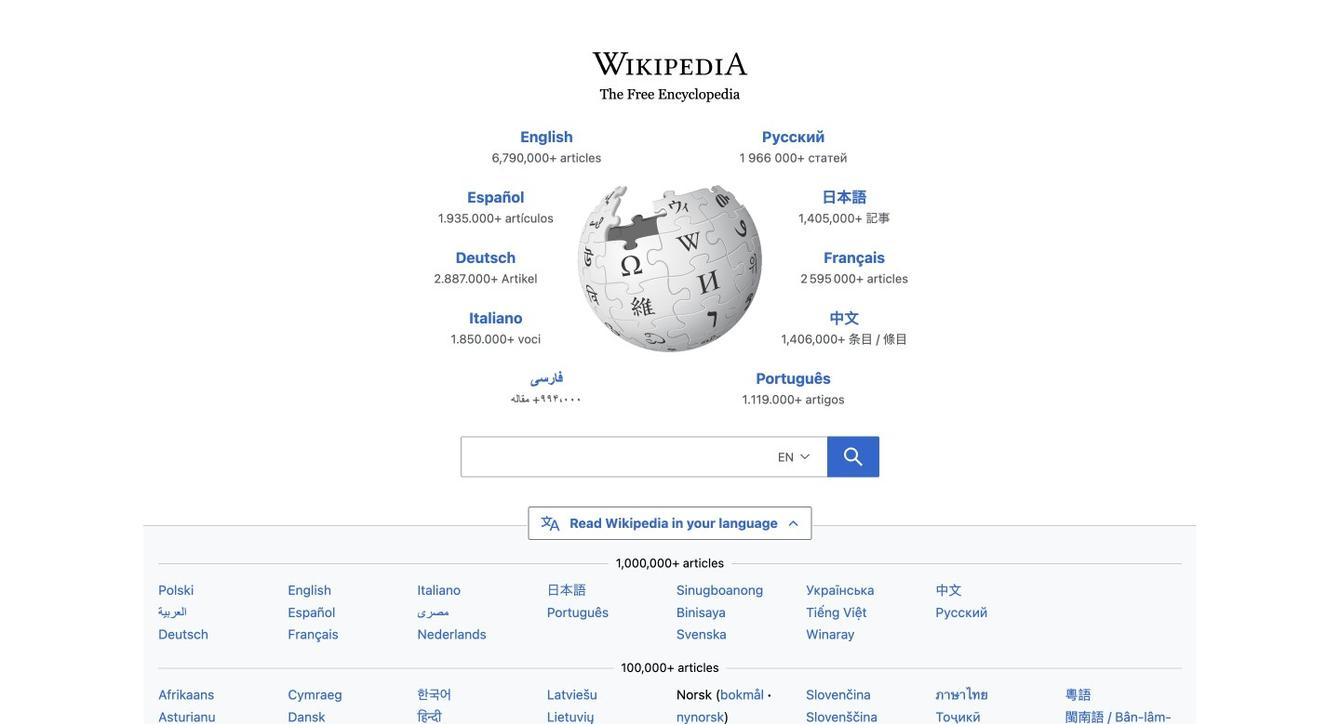 Task type: locate. For each thing, give the bounding box(es) containing it.
None search field
[[419, 432, 921, 489], [461, 437, 827, 478], [419, 432, 921, 489], [461, 437, 827, 478]]

all languages element
[[12, 507, 1328, 725]]



Task type: describe. For each thing, give the bounding box(es) containing it.
top languages element
[[413, 126, 927, 428]]



